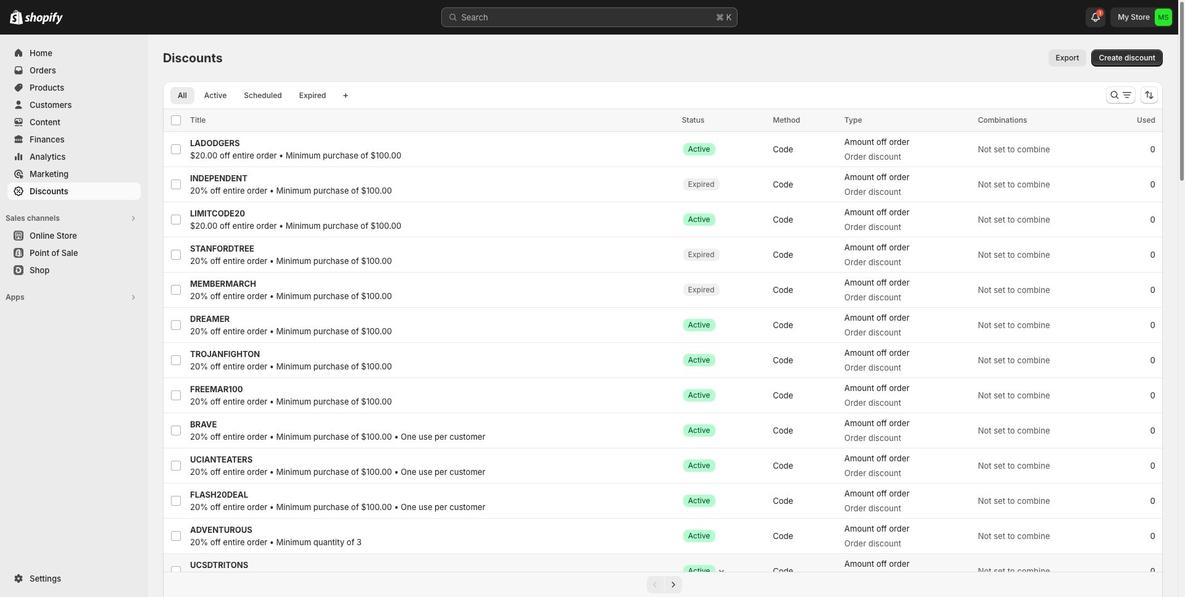 Task type: describe. For each thing, give the bounding box(es) containing it.
shopify image
[[10, 10, 23, 25]]

shopify image
[[25, 12, 63, 25]]



Task type: locate. For each thing, give the bounding box(es) containing it.
tab list
[[168, 86, 336, 104]]

pagination element
[[163, 573, 1164, 598]]

my store image
[[1156, 9, 1173, 26]]



Task type: vqa. For each thing, say whether or not it's contained in the screenshot.
Pagination element
yes



